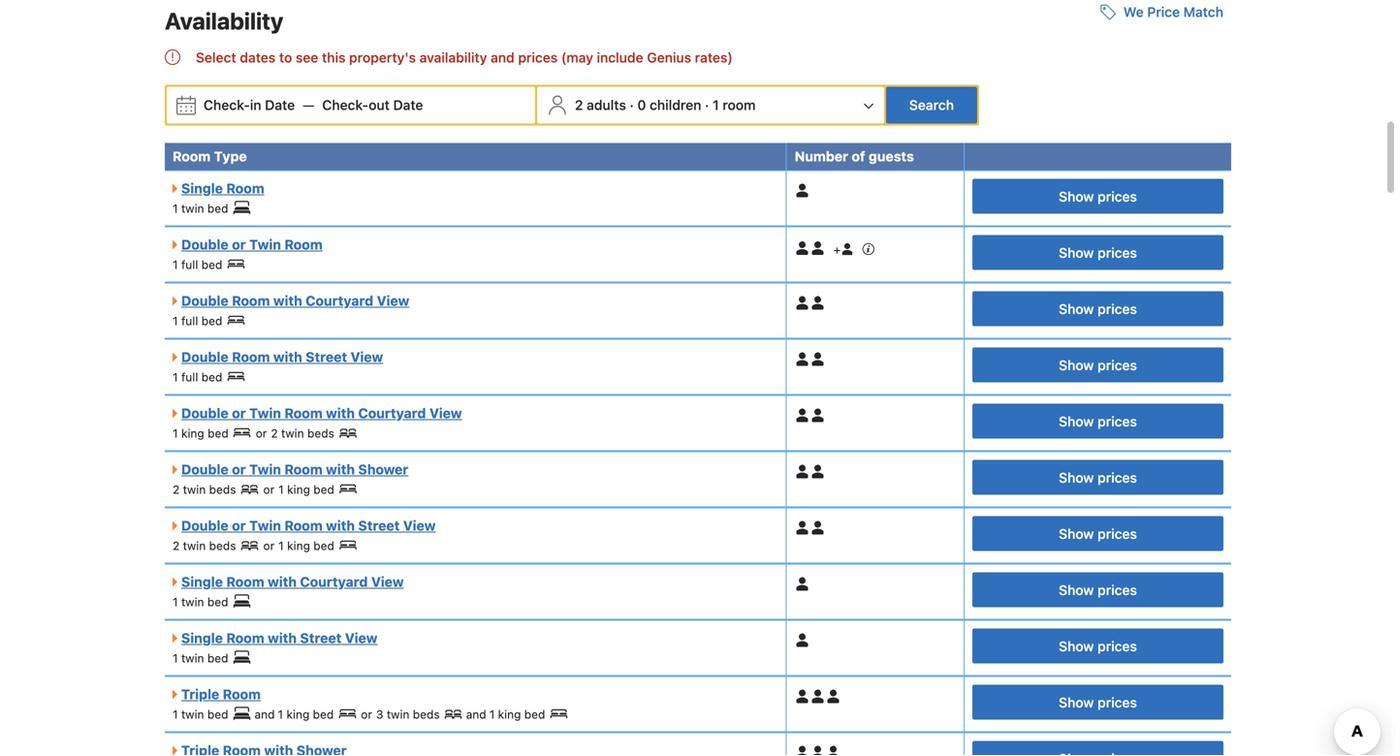 Task type: vqa. For each thing, say whether or not it's contained in the screenshot.


Task type: locate. For each thing, give the bounding box(es) containing it.
street for double room with street view
[[306, 349, 347, 365]]

prices for double room with courtyard view
[[1098, 301, 1137, 317]]

dates
[[240, 49, 276, 65]]

2 · from the left
[[705, 97, 709, 113]]

show prices for double or twin room with shower
[[1059, 470, 1137, 486]]

2 twin beds up the single room with courtyard view link
[[173, 539, 236, 553]]

5 show prices from the top
[[1059, 414, 1137, 430]]

or down 'double or twin room with shower' link
[[263, 483, 275, 496]]

or left 3
[[361, 708, 372, 721]]

1 horizontal spatial ·
[[705, 97, 709, 113]]

9 show from the top
[[1059, 639, 1094, 655]]

2 show from the top
[[1059, 245, 1094, 261]]

show prices for single room
[[1059, 189, 1137, 205]]

show prices
[[1059, 189, 1137, 205], [1059, 245, 1137, 261], [1059, 301, 1137, 317], [1059, 357, 1137, 373], [1059, 414, 1137, 430], [1059, 470, 1137, 486], [1059, 526, 1137, 542], [1059, 582, 1137, 598], [1059, 639, 1137, 655], [1059, 695, 1137, 711]]

full for double or twin room
[[181, 258, 198, 271]]

single
[[181, 180, 223, 196], [181, 574, 223, 590], [181, 630, 223, 646]]

and down the triple room
[[255, 708, 275, 721]]

2 inside 'dropdown button'
[[575, 97, 583, 113]]

with
[[273, 293, 302, 309], [273, 349, 302, 365], [326, 405, 355, 421], [326, 462, 355, 478], [326, 518, 355, 534], [268, 574, 297, 590], [268, 630, 297, 646]]

2 show prices button from the top
[[973, 235, 1224, 270]]

1 vertical spatial single
[[181, 574, 223, 590]]

1 vertical spatial full
[[181, 314, 198, 328]]

beds down 'double or twin room with shower' link
[[209, 483, 236, 496]]

date right in at the top left
[[265, 97, 295, 113]]

0 vertical spatial 2 twin beds
[[271, 427, 334, 440]]

double room with courtyard view link
[[173, 293, 410, 309]]

10 show prices button from the top
[[973, 685, 1224, 720]]

double for double or twin room with shower
[[181, 462, 229, 478]]

4 show prices button from the top
[[973, 348, 1224, 383]]

show prices button for double room with courtyard view
[[973, 291, 1224, 326]]

3 1 full bed from the top
[[173, 370, 222, 384]]

2 vertical spatial street
[[300, 630, 342, 646]]

room up the triple room
[[226, 630, 264, 646]]

1 twin bed down the single room link
[[173, 202, 228, 215]]

1 horizontal spatial check-
[[322, 97, 369, 113]]

double or twin room with shower link
[[173, 462, 409, 478]]

show prices for double or twin room with courtyard view
[[1059, 414, 1137, 430]]

3 full from the top
[[181, 370, 198, 384]]

7 show prices from the top
[[1059, 526, 1137, 542]]

2 1 twin bed from the top
[[173, 595, 228, 609]]

0 vertical spatial 1 full bed
[[173, 258, 222, 271]]

full down double or twin room 'link'
[[181, 258, 198, 271]]

prices for double or twin room
[[1098, 245, 1137, 261]]

7 show prices button from the top
[[973, 516, 1224, 551]]

beds
[[307, 427, 334, 440], [209, 483, 236, 496], [209, 539, 236, 553], [413, 708, 440, 721]]

2 1 full bed from the top
[[173, 314, 222, 328]]

3 show prices button from the top
[[973, 291, 1224, 326]]

check- right the — on the top
[[322, 97, 369, 113]]

twin
[[181, 202, 204, 215], [281, 427, 304, 440], [183, 483, 206, 496], [183, 539, 206, 553], [181, 595, 204, 609], [181, 652, 204, 665], [181, 708, 204, 721], [387, 708, 410, 721]]

or down single room
[[232, 237, 246, 253]]

prices
[[518, 49, 558, 65], [1098, 189, 1137, 205], [1098, 245, 1137, 261], [1098, 301, 1137, 317], [1098, 357, 1137, 373], [1098, 414, 1137, 430], [1098, 470, 1137, 486], [1098, 526, 1137, 542], [1098, 582, 1137, 598], [1098, 639, 1137, 655], [1098, 695, 1137, 711]]

room up "double or twin room with street view" link
[[285, 462, 323, 478]]

· left 0
[[630, 97, 634, 113]]

show prices button for triple room
[[973, 685, 1224, 720]]

2 single from the top
[[181, 574, 223, 590]]

1 twin bed
[[173, 202, 228, 215], [173, 595, 228, 609], [173, 652, 228, 665], [173, 708, 228, 721]]

with up single room with street view
[[268, 574, 297, 590]]

2 vertical spatial courtyard
[[300, 574, 368, 590]]

1 full bed down double room with street view link
[[173, 370, 222, 384]]

this
[[322, 49, 346, 65]]

—
[[303, 97, 315, 113]]

double or twin room with street view link
[[173, 518, 436, 534]]

4 twin from the top
[[249, 518, 281, 534]]

search button
[[886, 87, 978, 124]]

view for double room with courtyard view
[[377, 293, 410, 309]]

show for double room with courtyard view
[[1059, 301, 1094, 317]]

2 twin beds down 'double or twin room with shower' link
[[173, 483, 236, 496]]

show prices button for single room with courtyard view
[[973, 573, 1224, 607]]

1 twin bed up triple
[[173, 652, 228, 665]]

select
[[196, 49, 236, 65]]

show prices for double or twin room with street view
[[1059, 526, 1137, 542]]

5 show prices button from the top
[[973, 404, 1224, 439]]

twin up "double or twin room with street view" link
[[249, 462, 281, 478]]

1 check- from the left
[[204, 97, 250, 113]]

3 1 twin bed from the top
[[173, 652, 228, 665]]

double or twin room with shower
[[181, 462, 409, 478]]

1 twin bed up single room with street view "link"
[[173, 595, 228, 609]]

match
[[1184, 4, 1224, 20]]

with up "double or twin room with shower"
[[326, 405, 355, 421]]

6 show from the top
[[1059, 470, 1094, 486]]

double or twin room link
[[173, 237, 323, 253]]

2 horizontal spatial and
[[491, 49, 515, 65]]

1 full bed up double room with street view link
[[173, 314, 222, 328]]

0 vertical spatial street
[[306, 349, 347, 365]]

date
[[265, 97, 295, 113], [393, 97, 423, 113]]

room
[[173, 148, 211, 164], [226, 180, 264, 196], [285, 237, 323, 253], [232, 293, 270, 309], [232, 349, 270, 365], [285, 405, 323, 421], [285, 462, 323, 478], [285, 518, 323, 534], [226, 574, 264, 590], [226, 630, 264, 646], [223, 687, 261, 703]]

1 king bed
[[173, 427, 229, 440], [278, 483, 334, 496], [278, 539, 334, 553], [278, 708, 334, 721], [489, 708, 545, 721]]

1 show prices button from the top
[[973, 179, 1224, 214]]

check-in date button
[[196, 88, 303, 123]]

triple
[[181, 687, 219, 703]]

show prices button
[[973, 179, 1224, 214], [973, 235, 1224, 270], [973, 291, 1224, 326], [973, 348, 1224, 383], [973, 404, 1224, 439], [973, 460, 1224, 495], [973, 516, 1224, 551], [973, 573, 1224, 607], [973, 629, 1224, 664], [973, 685, 1224, 720]]

1 1 full bed from the top
[[173, 258, 222, 271]]

show
[[1059, 189, 1094, 205], [1059, 245, 1094, 261], [1059, 301, 1094, 317], [1059, 357, 1094, 373], [1059, 414, 1094, 430], [1059, 470, 1094, 486], [1059, 526, 1094, 542], [1059, 582, 1094, 598], [1059, 639, 1094, 655], [1059, 695, 1094, 711]]

1 vertical spatial 1 full bed
[[173, 314, 222, 328]]

1 full bed
[[173, 258, 222, 271], [173, 314, 222, 328], [173, 370, 222, 384]]

king
[[181, 427, 204, 440], [287, 483, 310, 496], [287, 539, 310, 553], [287, 708, 310, 721], [498, 708, 521, 721]]

7 show from the top
[[1059, 526, 1094, 542]]

3 show prices from the top
[[1059, 301, 1137, 317]]

0
[[638, 97, 646, 113]]

+
[[834, 243, 841, 256]]

full down double room with street view link
[[181, 370, 198, 384]]

6 show prices button from the top
[[973, 460, 1224, 495]]

2 vertical spatial full
[[181, 370, 198, 384]]

single down "room type"
[[181, 180, 223, 196]]

twin for double or twin room with shower
[[249, 462, 281, 478]]

·
[[630, 97, 634, 113], [705, 97, 709, 113]]

number
[[795, 148, 849, 164]]

prices for triple room
[[1098, 695, 1137, 711]]

1 show prices from the top
[[1059, 189, 1137, 205]]

courtyard
[[306, 293, 374, 309], [358, 405, 426, 421], [300, 574, 368, 590]]

0 horizontal spatial ·
[[630, 97, 634, 113]]

2 vertical spatial 1 full bed
[[173, 370, 222, 384]]

with down the single room with courtyard view link
[[268, 630, 297, 646]]

street for single room with street view
[[300, 630, 342, 646]]

double for double room with courtyard view
[[181, 293, 229, 309]]

2 twin beds for double or twin room with street view
[[173, 539, 236, 553]]

1 1 twin bed from the top
[[173, 202, 228, 215]]

2 twin beds
[[271, 427, 334, 440], [173, 483, 236, 496], [173, 539, 236, 553]]

show prices for double room with street view
[[1059, 357, 1137, 373]]

availability
[[165, 7, 283, 34]]

0 vertical spatial full
[[181, 258, 198, 271]]

2 full from the top
[[181, 314, 198, 328]]

2 adults, 1 child element
[[795, 235, 876, 256]]

10 show prices from the top
[[1059, 695, 1137, 711]]

room up double room with courtyard view
[[285, 237, 323, 253]]

or up "double or twin room with street view" link
[[232, 462, 246, 478]]

and right availability
[[491, 49, 515, 65]]

show for single room with street view
[[1059, 639, 1094, 655]]

4 show from the top
[[1059, 357, 1094, 373]]

4 double from the top
[[181, 405, 229, 421]]

or down double room with street view link
[[232, 405, 246, 421]]

2 vertical spatial 2 twin beds
[[173, 539, 236, 553]]

0 vertical spatial courtyard
[[306, 293, 374, 309]]

8 show prices button from the top
[[973, 573, 1224, 607]]

10 show from the top
[[1059, 695, 1094, 711]]

prices inside region
[[518, 49, 558, 65]]

shower
[[358, 462, 409, 478]]

and
[[491, 49, 515, 65], [255, 708, 275, 721], [466, 708, 487, 721]]

twin up the single room with courtyard view link
[[249, 518, 281, 534]]

1 twin bed down triple
[[173, 708, 228, 721]]

5 double from the top
[[181, 462, 229, 478]]

5 show from the top
[[1059, 414, 1094, 430]]

6 show prices from the top
[[1059, 470, 1137, 486]]

room down double room with courtyard view link
[[232, 349, 270, 365]]

view for double room with street view
[[351, 349, 383, 365]]

· right children
[[705, 97, 709, 113]]

show prices for single room with street view
[[1059, 639, 1137, 655]]

9 show prices button from the top
[[973, 629, 1224, 664]]

full
[[181, 258, 198, 271], [181, 314, 198, 328], [181, 370, 198, 384]]

single up triple
[[181, 630, 223, 646]]

prices for single room
[[1098, 189, 1137, 205]]

twin down double room with street view link
[[249, 405, 281, 421]]

prices for double or twin room with courtyard view
[[1098, 414, 1137, 430]]

of
[[852, 148, 866, 164]]

in
[[250, 97, 261, 113]]

show prices button for single room with street view
[[973, 629, 1224, 664]]

prices for double room with street view
[[1098, 357, 1137, 373]]

0 vertical spatial single
[[181, 180, 223, 196]]

street up double or twin room with courtyard view
[[306, 349, 347, 365]]

3 single from the top
[[181, 630, 223, 646]]

street
[[306, 349, 347, 365], [358, 518, 400, 534], [300, 630, 342, 646]]

adults
[[587, 97, 626, 113]]

to
[[279, 49, 292, 65]]

date right out at the top left of page
[[393, 97, 423, 113]]

1 horizontal spatial date
[[393, 97, 423, 113]]

room down "double or twin room with shower"
[[285, 518, 323, 534]]

8 show from the top
[[1059, 582, 1094, 598]]

2 double from the top
[[181, 293, 229, 309]]

full up double room with street view link
[[181, 314, 198, 328]]

property's
[[349, 49, 416, 65]]

6 double from the top
[[181, 518, 229, 534]]

1 full bed down double or twin room 'link'
[[173, 258, 222, 271]]

1 twin bed for single room
[[173, 202, 228, 215]]

1 show from the top
[[1059, 189, 1094, 205]]

1 double from the top
[[181, 237, 229, 253]]

single up single room with street view "link"
[[181, 574, 223, 590]]

courtyard up double room with street view
[[306, 293, 374, 309]]

show for double or twin room with shower
[[1059, 470, 1094, 486]]

guests
[[869, 148, 914, 164]]

double or twin room with courtyard view
[[181, 405, 462, 421]]

1 twin bed for single room with courtyard view
[[173, 595, 228, 609]]

view
[[377, 293, 410, 309], [351, 349, 383, 365], [429, 405, 462, 421], [403, 518, 436, 534], [371, 574, 404, 590], [345, 630, 378, 646]]

check-
[[204, 97, 250, 113], [322, 97, 369, 113]]

check- down select
[[204, 97, 250, 113]]

street down single room with courtyard view
[[300, 630, 342, 646]]

and right 3 twin beds
[[466, 708, 487, 721]]

show for single room
[[1059, 189, 1094, 205]]

double
[[181, 237, 229, 253], [181, 293, 229, 309], [181, 349, 229, 365], [181, 405, 229, 421], [181, 462, 229, 478], [181, 518, 229, 534]]

availability
[[420, 49, 487, 65]]

twin
[[249, 237, 281, 253], [249, 405, 281, 421], [249, 462, 281, 478], [249, 518, 281, 534]]

1 single from the top
[[181, 180, 223, 196]]

1 twin from the top
[[249, 237, 281, 253]]

1 full from the top
[[181, 258, 198, 271]]

1 king bed for triple room
[[278, 708, 334, 721]]

2 twin beds down double or twin room with courtyard view 'link'
[[271, 427, 334, 440]]

1 full bed for double room with street view
[[173, 370, 222, 384]]

out
[[369, 97, 390, 113]]

select dates to see this property's availability and prices (may include genius rates)
[[196, 49, 733, 65]]

room left type
[[173, 148, 211, 164]]

single room with courtyard view link
[[173, 574, 404, 590]]

we price match button
[[1093, 0, 1232, 30]]

show prices for triple room
[[1059, 695, 1137, 711]]

3 show from the top
[[1059, 301, 1094, 317]]

2 show prices from the top
[[1059, 245, 1137, 261]]

or
[[232, 237, 246, 253], [232, 405, 246, 421], [256, 427, 267, 440], [232, 462, 246, 478], [263, 483, 275, 496], [232, 518, 246, 534], [263, 539, 275, 553], [361, 708, 372, 721]]

2
[[575, 97, 583, 113], [271, 427, 278, 440], [173, 483, 180, 496], [173, 539, 180, 553]]

room down type
[[226, 180, 264, 196]]

2 twin from the top
[[249, 405, 281, 421]]

8 show prices from the top
[[1059, 582, 1137, 598]]

0 horizontal spatial check-
[[204, 97, 250, 113]]

1 king bed for double or twin room with street view
[[278, 539, 334, 553]]

9 show prices from the top
[[1059, 639, 1137, 655]]

2 twin beds for double or twin room with shower
[[173, 483, 236, 496]]

3 twin from the top
[[249, 462, 281, 478]]

street down the shower
[[358, 518, 400, 534]]

0 horizontal spatial date
[[265, 97, 295, 113]]

1
[[713, 97, 719, 113], [173, 202, 178, 215], [173, 258, 178, 271], [173, 314, 178, 328], [173, 370, 178, 384], [173, 427, 178, 440], [278, 483, 284, 496], [278, 539, 284, 553], [173, 595, 178, 609], [173, 652, 178, 665], [173, 708, 178, 721], [278, 708, 283, 721], [489, 708, 495, 721]]

courtyard up the shower
[[358, 405, 426, 421]]

room up "double or twin room with shower"
[[285, 405, 323, 421]]

bed
[[207, 202, 228, 215], [201, 258, 222, 271], [201, 314, 222, 328], [201, 370, 222, 384], [208, 427, 229, 440], [313, 483, 334, 496], [313, 539, 334, 553], [207, 595, 228, 609], [207, 652, 228, 665], [207, 708, 228, 721], [313, 708, 334, 721], [524, 708, 545, 721]]

courtyard down double or twin room with street view
[[300, 574, 368, 590]]

4 show prices from the top
[[1059, 357, 1137, 373]]

2 vertical spatial single
[[181, 630, 223, 646]]

1 vertical spatial 2 twin beds
[[173, 483, 236, 496]]

single for single room
[[181, 180, 223, 196]]

show prices for double room with courtyard view
[[1059, 301, 1137, 317]]

3 double from the top
[[181, 349, 229, 365]]

double for double room with street view
[[181, 349, 229, 365]]

twin up double room with courtyard view link
[[249, 237, 281, 253]]



Task type: describe. For each thing, give the bounding box(es) containing it.
king for double or twin room with street view
[[287, 539, 310, 553]]

prices for single room with courtyard view
[[1098, 582, 1137, 598]]

check-out date button
[[315, 88, 431, 123]]

double room with street view link
[[173, 349, 383, 365]]

triple room
[[181, 687, 261, 703]]

1 full bed for double room with courtyard view
[[173, 314, 222, 328]]

single room
[[181, 180, 264, 196]]

search
[[910, 97, 954, 113]]

3
[[376, 708, 383, 721]]

with left the shower
[[326, 462, 355, 478]]

2 date from the left
[[393, 97, 423, 113]]

room down double or twin room at the left top
[[232, 293, 270, 309]]

double or twin room with courtyard view link
[[173, 405, 462, 421]]

1 king bed for double or twin room with shower
[[278, 483, 334, 496]]

check-in date — check-out date
[[204, 97, 423, 113]]

full for double room with courtyard view
[[181, 314, 198, 328]]

single room with street view
[[181, 630, 378, 646]]

3 twin beds
[[376, 708, 440, 721]]

single for single room with courtyard view
[[181, 574, 223, 590]]

1 vertical spatial courtyard
[[358, 405, 426, 421]]

twin for double or twin room with courtyard view
[[249, 405, 281, 421]]

show for double or twin room
[[1059, 245, 1094, 261]]

show for single room with courtyard view
[[1059, 582, 1094, 598]]

king for double or twin room with shower
[[287, 483, 310, 496]]

or up the single room with courtyard view link
[[232, 518, 246, 534]]

select dates to see this property's availability and prices (may include genius rates) region
[[165, 46, 1232, 69]]

we
[[1124, 4, 1144, 20]]

triple room link
[[173, 687, 261, 703]]

single for single room with street view
[[181, 630, 223, 646]]

(may
[[561, 49, 593, 65]]

twin for double or twin room
[[249, 237, 281, 253]]

1 inside 'dropdown button'
[[713, 97, 719, 113]]

show for double room with street view
[[1059, 357, 1094, 373]]

0 horizontal spatial and
[[255, 708, 275, 721]]

show prices button for single room
[[973, 179, 1224, 214]]

show prices button for double or twin room
[[973, 235, 1224, 270]]

single room link
[[173, 180, 264, 196]]

double for double or twin room with street view
[[181, 518, 229, 534]]

beds down double or twin room with courtyard view
[[307, 427, 334, 440]]

king for triple room
[[287, 708, 310, 721]]

we price match
[[1124, 4, 1224, 20]]

with down double room with courtyard view link
[[273, 349, 302, 365]]

show prices button for double or twin room with courtyard view
[[973, 404, 1224, 439]]

with up double room with street view
[[273, 293, 302, 309]]

4 1 twin bed from the top
[[173, 708, 228, 721]]

2 adults · 0 children · 1 room button
[[539, 87, 882, 124]]

include
[[597, 49, 644, 65]]

double room with street view
[[181, 349, 383, 365]]

show prices button for double or twin room with street view
[[973, 516, 1224, 551]]

see
[[296, 49, 318, 65]]

1 · from the left
[[630, 97, 634, 113]]

full for double room with street view
[[181, 370, 198, 384]]

double or twin room with street view
[[181, 518, 436, 534]]

single room with courtyard view
[[181, 574, 404, 590]]

double for double or twin room
[[181, 237, 229, 253]]

show for double or twin room with street view
[[1059, 526, 1094, 542]]

1 twin bed for single room with street view
[[173, 652, 228, 665]]

1 horizontal spatial and
[[466, 708, 487, 721]]

rates)
[[695, 49, 733, 65]]

show for triple room
[[1059, 695, 1094, 711]]

view for single room with courtyard view
[[371, 574, 404, 590]]

children
[[650, 97, 702, 113]]

beds right 3
[[413, 708, 440, 721]]

twin for double or twin room with street view
[[249, 518, 281, 534]]

and inside select dates to see this property's availability and prices (may include genius rates) region
[[491, 49, 515, 65]]

show prices button for double or twin room with shower
[[973, 460, 1224, 495]]

double room with courtyard view
[[181, 293, 410, 309]]

show prices button for double room with street view
[[973, 348, 1224, 383]]

room
[[723, 97, 756, 113]]

type
[[214, 148, 247, 164]]

2 adults · 0 children · 1 room
[[575, 97, 756, 113]]

courtyard for double room with courtyard view
[[306, 293, 374, 309]]

prices for double or twin room with shower
[[1098, 470, 1137, 486]]

show prices for single room with courtyard view
[[1059, 582, 1137, 598]]

2 check- from the left
[[322, 97, 369, 113]]

show prices for double or twin room
[[1059, 245, 1137, 261]]

1 date from the left
[[265, 97, 295, 113]]

genius
[[647, 49, 691, 65]]

double or twin room
[[181, 237, 323, 253]]

with down "double or twin room with shower"
[[326, 518, 355, 534]]

room right triple
[[223, 687, 261, 703]]

double for double or twin room with courtyard view
[[181, 405, 229, 421]]

or up 'double or twin room with shower' link
[[256, 427, 267, 440]]

number of guests
[[795, 148, 914, 164]]

prices for double or twin room with street view
[[1098, 526, 1137, 542]]

prices for single room with street view
[[1098, 639, 1137, 655]]

room type
[[173, 148, 247, 164]]

or down "double or twin room with street view" link
[[263, 539, 275, 553]]

courtyard for single room with courtyard view
[[300, 574, 368, 590]]

single room with street view link
[[173, 630, 378, 646]]

view for single room with street view
[[345, 630, 378, 646]]

room up single room with street view "link"
[[226, 574, 264, 590]]

1 vertical spatial street
[[358, 518, 400, 534]]

1 full bed for double or twin room
[[173, 258, 222, 271]]

price
[[1148, 4, 1180, 20]]

beds up the single room with courtyard view link
[[209, 539, 236, 553]]

show for double or twin room with courtyard view
[[1059, 414, 1094, 430]]



